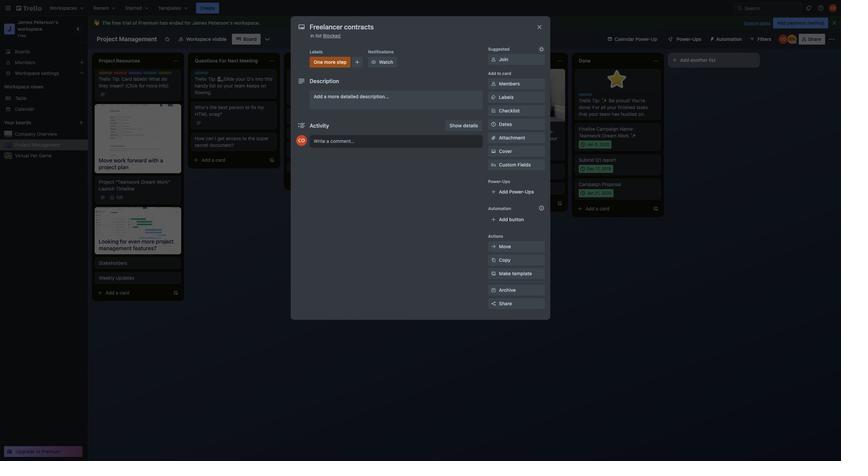 Task type: vqa. For each thing, say whether or not it's contained in the screenshot.
Submit Q1 report
yes



Task type: locate. For each thing, give the bounding box(es) containing it.
workspace up board link
[[234, 20, 259, 26]]

team inside 'trello tip trello tip: this is where assigned tasks live so that your team can see who's working on what and when it's due.'
[[339, 83, 350, 89]]

create from template… image
[[461, 148, 466, 153], [557, 201, 562, 206]]

primary element
[[0, 0, 841, 16]]

1 vertical spatial for
[[139, 83, 145, 89]]

project management inside the board name text box
[[97, 35, 157, 43]]

are inside "trello tip trello tip: splash those redtape- heavy issues that are slowing your team down here."
[[522, 136, 529, 141]]

1 vertical spatial ups
[[502, 179, 510, 184]]

workspace
[[186, 36, 211, 42], [4, 84, 29, 90]]

create from template… image for finalize campaign name: teamwork dream work ✨
[[653, 206, 659, 212]]

color: orange, title: "one more step" element for curate customer list
[[291, 145, 304, 147]]

workspace left the visible
[[186, 36, 211, 42]]

calendar down the table
[[15, 106, 34, 112]]

html
[[195, 111, 208, 117]]

the left super
[[248, 136, 255, 141]]

0 horizontal spatial ✨
[[601, 98, 608, 103]]

can inside 'trello tip trello tip: this is where assigned tasks live so that your team can see who's working on what and when it's due.'
[[352, 83, 359, 89]]

flowing.
[[195, 90, 212, 95]]

1 horizontal spatial power-ups
[[677, 36, 701, 42]]

team down all
[[600, 111, 610, 117]]

tip for trello tip: ✨ be proud! you're done! for all your finished tasks that your team has hustled on.
[[591, 93, 597, 98]]

sm image inside cover link
[[490, 148, 497, 155]]

calendar left up
[[615, 36, 634, 42]]

dream inside 'project "teamwork dream work" launch timeline'
[[141, 179, 155, 185]]

do
[[161, 76, 167, 82]]

1 vertical spatial sketch
[[291, 164, 306, 170]]

almost
[[418, 83, 432, 89]]

1 vertical spatial create from template… image
[[653, 206, 659, 212]]

edit email drafts link
[[291, 130, 369, 137]]

can left i
[[206, 136, 214, 141]]

campaign up work
[[596, 126, 618, 132]]

issues
[[497, 136, 511, 141]]

0 horizontal spatial premium
[[41, 449, 61, 455]]

0 vertical spatial on
[[261, 83, 266, 89]]

tip inside the trello tip trello tip: 🌊slide your q's into this handy list so your team keeps on flowing.
[[207, 72, 213, 77]]

tip: up for
[[592, 98, 600, 103]]

hustled
[[621, 111, 637, 117]]

1 so from the left
[[217, 83, 222, 89]]

sketch the "teamy dreamy" font link
[[291, 164, 369, 170]]

due.
[[299, 96, 308, 102]]

to inside how can i get access to the super secret document?
[[242, 136, 247, 141]]

2 vertical spatial ups
[[525, 189, 534, 195]]

2 vertical spatial create from template… image
[[173, 290, 178, 296]]

share button down archive link
[[488, 298, 545, 309]]

heavy
[[483, 136, 496, 141]]

to inside 'link'
[[36, 449, 40, 455]]

how can i get access to the super secret document? link
[[195, 135, 273, 149]]

1 horizontal spatial the
[[248, 136, 255, 141]]

0 horizontal spatial on
[[261, 83, 266, 89]]

2020 inside checkbox
[[600, 142, 610, 147]]

add down jan 31, 2020 option
[[585, 206, 594, 212]]

the for sketch
[[307, 164, 314, 170]]

1 vertical spatial 2020
[[601, 191, 611, 196]]

0 horizontal spatial tasks
[[291, 83, 302, 89]]

contracts
[[507, 171, 528, 176]]

labels
[[310, 49, 323, 54], [499, 94, 514, 100]]

tip: up live
[[304, 76, 312, 82]]

plans
[[760, 21, 770, 26]]

your down for
[[589, 111, 598, 117]]

tip for trello tip: 🌊slide your q's into this handy list so your team keeps on flowing.
[[207, 72, 213, 77]]

sm image down the actions on the right bottom
[[490, 243, 497, 250]]

sm image for members
[[490, 80, 497, 87]]

search image
[[737, 5, 742, 11]]

are inside the trello tip: 💬for those in-between tasks that are almost done but also awaiting one last step.
[[409, 83, 416, 89]]

where
[[329, 76, 342, 82]]

0 horizontal spatial ups
[[502, 179, 510, 184]]

0 vertical spatial automation
[[716, 36, 742, 42]]

1 vertical spatial workspace
[[18, 26, 42, 32]]

on left what
[[323, 90, 329, 95]]

1 horizontal spatial share
[[808, 36, 821, 42]]

sketch down curate
[[291, 164, 306, 170]]

0 vertical spatial color: orange, title: "one more step" element
[[310, 57, 351, 68]]

list right another
[[709, 57, 716, 63]]

team left banner
[[305, 111, 316, 116]]

project up virtual
[[15, 142, 30, 148]]

project "teamwork dream work" launch timeline link
[[99, 179, 177, 192]]

0 horizontal spatial calendar
[[15, 106, 34, 112]]

0 vertical spatial management
[[119, 35, 157, 43]]

a down document?
[[212, 157, 214, 163]]

2 jan from the top
[[587, 191, 594, 196]]

sm image inside automation button
[[707, 34, 716, 43]]

0 horizontal spatial share button
[[488, 298, 545, 309]]

document?
[[210, 142, 234, 148]]

create from template… image for who's the best person to fix my html snag?
[[269, 158, 274, 163]]

premium right of
[[138, 20, 158, 26]]

to inside who's the best person to fix my html snag?
[[245, 104, 250, 110]]

team left halp
[[143, 72, 154, 77]]

what
[[149, 76, 160, 82]]

your inside 'trello tip trello tip: this is where assigned tasks live so that your team can see who's working on what and when it's due.'
[[328, 83, 338, 89]]

premium inside 'link'
[[41, 449, 61, 455]]

share down archive
[[499, 301, 512, 307]]

working
[[305, 90, 322, 95]]

template
[[512, 271, 532, 277]]

boards link
[[0, 46, 88, 57]]

2 so from the left
[[312, 83, 317, 89]]

share button down method
[[799, 34, 825, 45]]

campaign inside finalize campaign name: teamwork dream work ✨
[[596, 126, 618, 132]]

sm image inside checklist link
[[490, 107, 497, 114]]

0 vertical spatial ✨
[[601, 98, 608, 103]]

tip: up issues
[[496, 129, 504, 135]]

for down the labels!
[[139, 83, 145, 89]]

color: sky, title: "trello tip" element
[[143, 72, 161, 77], [195, 72, 213, 77], [291, 72, 309, 77], [579, 93, 597, 98], [483, 124, 501, 129]]

list inside button
[[709, 57, 716, 63]]

0 horizontal spatial power-ups
[[488, 179, 510, 184]]

who's
[[291, 90, 304, 95]]

sm image for automation
[[707, 34, 716, 43]]

so down 🌊slide
[[217, 83, 222, 89]]

2 horizontal spatial tasks
[[636, 104, 648, 110]]

add button button
[[488, 214, 545, 225]]

the inside who's the best person to fix my html snag?
[[210, 104, 217, 110]]

1 vertical spatial project
[[15, 142, 30, 148]]

1 horizontal spatial peterson's
[[208, 20, 233, 26]]

jan inside checkbox
[[587, 142, 594, 147]]

create from template… image
[[269, 158, 274, 163], [653, 206, 659, 212], [173, 290, 178, 296]]

your inside "trello tip trello tip: splash those redtape- heavy issues that are slowing your team down here."
[[548, 136, 557, 141]]

sm image for watch
[[370, 59, 377, 66]]

1 horizontal spatial calendar
[[615, 36, 634, 42]]

a down weekly updates
[[116, 290, 118, 296]]

how can i get access to the super secret document?
[[195, 136, 269, 148]]

weekly
[[99, 275, 114, 281]]

automation up 'add another list' button
[[716, 36, 742, 42]]

christina overa (christinaovera) image
[[778, 34, 788, 44]]

your down 🌊slide
[[223, 83, 233, 89]]

2020 right 31,
[[601, 191, 611, 196]]

so inside the trello tip trello tip: 🌊slide your q's into this handy list so your team keeps on flowing.
[[217, 83, 222, 89]]

.
[[259, 20, 260, 26]]

ups inside button
[[692, 36, 701, 42]]

project inside 'project "teamwork dream work" launch timeline'
[[99, 179, 114, 185]]

1 horizontal spatial members
[[499, 81, 520, 87]]

0 horizontal spatial members link
[[0, 57, 88, 68]]

can inside how can i get access to the super secret document?
[[206, 136, 214, 141]]

color: orange, title: "one more step" element up freelancer
[[483, 166, 496, 169]]

workspace inside 'button'
[[186, 36, 211, 42]]

0 horizontal spatial the
[[210, 104, 217, 110]]

0 horizontal spatial so
[[217, 83, 222, 89]]

q1
[[595, 157, 601, 163]]

tasks up awaiting
[[387, 83, 398, 89]]

add down the write a comment text field on the top of the page
[[393, 148, 402, 153]]

1 horizontal spatial labels
[[499, 94, 514, 100]]

list right handy
[[209, 83, 216, 89]]

ended
[[169, 20, 183, 26]]

management up game
[[32, 142, 60, 148]]

0 vertical spatial workspace
[[234, 20, 259, 26]]

ups down freelancer contracts link
[[525, 189, 534, 195]]

0 horizontal spatial for
[[139, 83, 145, 89]]

submit
[[579, 157, 594, 163]]

cover
[[499, 148, 512, 154]]

weekly updates
[[99, 275, 134, 281]]

power-ups
[[677, 36, 701, 42], [488, 179, 510, 184]]

1 vertical spatial the
[[248, 136, 255, 141]]

sm image for cover
[[490, 148, 497, 155]]

power-
[[636, 36, 651, 42], [677, 36, 692, 42], [488, 179, 502, 184], [509, 189, 525, 195]]

color: orange, title: "one more step" element
[[310, 57, 351, 68], [291, 145, 304, 147], [483, 166, 496, 169]]

boards
[[16, 120, 31, 125]]

color: orange, title: "one more step" element up is on the top of the page
[[310, 57, 351, 68]]

trello inside trello tip: card labels! what do they mean? (click for more info)
[[99, 76, 111, 82]]

1 horizontal spatial ✨
[[630, 133, 637, 139]]

font
[[353, 164, 363, 170]]

0 vertical spatial for
[[184, 20, 191, 26]]

this
[[313, 76, 323, 82]]

1 vertical spatial share button
[[488, 298, 545, 309]]

sm image for archive
[[490, 287, 497, 294]]

1 vertical spatial management
[[32, 142, 60, 148]]

your boards with 3 items element
[[4, 119, 68, 127]]

0 horizontal spatial share
[[499, 301, 512, 307]]

✨
[[601, 98, 608, 103], [630, 133, 637, 139]]

sm image for make template
[[490, 270, 497, 277]]

0 vertical spatial project management
[[97, 35, 157, 43]]

members link down the boards
[[0, 57, 88, 68]]

1 vertical spatial team
[[305, 111, 316, 116]]

2020 inside option
[[601, 191, 611, 196]]

0 vertical spatial premium
[[138, 20, 158, 26]]

so up working on the top left of the page
[[312, 83, 317, 89]]

jan for finalize
[[587, 142, 594, 147]]

that up here.
[[512, 136, 521, 141]]

1 horizontal spatial those
[[521, 129, 534, 135]]

None text field
[[306, 21, 529, 33]]

the inside how can i get access to the super secret document?
[[248, 136, 255, 141]]

tip: for live
[[304, 76, 312, 82]]

that inside the trello tip: 💬for those in-between tasks that are almost done but also awaiting one last step.
[[400, 83, 408, 89]]

automation
[[716, 36, 742, 42], [488, 206, 511, 211]]

filters button
[[747, 34, 773, 45]]

james peterson's workspace link
[[18, 19, 59, 32]]

1 vertical spatial christina overa (christinaovera) image
[[296, 135, 307, 146]]

add payment method button
[[773, 18, 828, 28]]

0 vertical spatial create from template… image
[[461, 148, 466, 153]]

✨ down name:
[[630, 133, 637, 139]]

1 vertical spatial dream
[[141, 179, 155, 185]]

sm image inside make template link
[[490, 270, 497, 277]]

christina overa (christinaovera) image
[[829, 4, 837, 12], [296, 135, 307, 146]]

design inside design team sketch site banner
[[291, 111, 304, 116]]

members link up labels link in the right top of the page
[[488, 78, 545, 89]]

sm image left watch
[[370, 59, 377, 66]]

who's
[[195, 104, 209, 110]]

2 horizontal spatial ups
[[692, 36, 701, 42]]

power-ups inside power-ups button
[[677, 36, 701, 42]]

sm image inside watch button
[[370, 59, 377, 66]]

list inside the trello tip trello tip: 🌊slide your q's into this handy list so your team keeps on flowing.
[[209, 83, 216, 89]]

team inside "trello tip trello tip: splash those redtape- heavy issues that are slowing your team down here."
[[483, 142, 494, 148]]

1 horizontal spatial christina overa (christinaovera) image
[[829, 4, 837, 12]]

sm image down down at right
[[490, 148, 497, 155]]

a down jan 31, 2020 option
[[596, 206, 598, 212]]

color: orange, title: "one more step" element for freelancer contracts
[[483, 166, 496, 169]]

watch
[[379, 59, 393, 65]]

1 vertical spatial color: purple, title: "design team" element
[[291, 111, 316, 116]]

✨ up all
[[601, 98, 608, 103]]

1 vertical spatial campaign
[[579, 182, 601, 187]]

project for project management link
[[15, 142, 30, 148]]

labels up checklist in the right of the page
[[499, 94, 514, 100]]

that
[[319, 83, 327, 89], [400, 83, 408, 89], [579, 111, 587, 117], [512, 136, 521, 141]]

1 sketch from the top
[[291, 115, 306, 121]]

0 vertical spatial create from template… image
[[269, 158, 274, 163]]

0 vertical spatial those
[[424, 76, 436, 82]]

share down method
[[808, 36, 821, 42]]

board
[[243, 36, 257, 42]]

sm image inside 'copy' "link"
[[490, 257, 497, 264]]

tip: inside trello tip: card labels! what do they mean? (click for more info)
[[112, 76, 120, 82]]

to right access
[[242, 136, 247, 141]]

tip: left 💬for
[[400, 76, 408, 82]]

1 horizontal spatial dream
[[602, 133, 617, 139]]

sm image
[[707, 34, 716, 43], [538, 46, 545, 53], [490, 56, 497, 63], [490, 80, 497, 87], [490, 94, 497, 101], [490, 107, 497, 114], [490, 257, 497, 264], [490, 287, 497, 294]]

1 horizontal spatial create from template… image
[[557, 201, 562, 206]]

0 vertical spatial jan
[[587, 142, 594, 147]]

tip inside trello tip trello tip: ✨ be proud! you're done! for all your finished tasks that your team has hustled on.
[[591, 93, 597, 98]]

add right the budget
[[499, 189, 508, 195]]

2020 for campaign
[[600, 142, 610, 147]]

1 horizontal spatial workspace
[[234, 20, 259, 26]]

2020 right 9,
[[600, 142, 610, 147]]

0 horizontal spatial automation
[[488, 206, 511, 211]]

0 horizontal spatial color: purple, title: "design team" element
[[128, 72, 154, 77]]

the inside sketch the "teamy dreamy" font link
[[307, 164, 314, 170]]

design team sketch site banner
[[291, 111, 331, 121]]

workspace visible button
[[174, 34, 231, 45]]

your down redtape- at the top of page
[[548, 136, 557, 141]]

0 vertical spatial power-ups
[[677, 36, 701, 42]]

color: purple, title: "design team" element
[[128, 72, 154, 77], [291, 111, 316, 116]]

are up one
[[409, 83, 416, 89]]

2020
[[600, 142, 610, 147], [601, 191, 611, 196]]

on.
[[638, 111, 645, 117]]

tip: up mean?
[[112, 76, 120, 82]]

james up free
[[18, 19, 32, 25]]

those inside "trello tip trello tip: splash those redtape- heavy issues that are slowing your team down here."
[[521, 129, 534, 135]]

those up slowing
[[521, 129, 534, 135]]

sm image
[[370, 59, 377, 66], [490, 148, 497, 155], [490, 243, 497, 250], [490, 270, 497, 277]]

finalize campaign name: teamwork dream work ✨ link
[[579, 126, 657, 139]]

tip: inside "trello tip trello tip: splash those redtape- heavy issues that are slowing your team down here."
[[496, 129, 504, 135]]

0 horizontal spatial create from template… image
[[173, 290, 178, 296]]

fields
[[518, 162, 531, 168]]

1 horizontal spatial has
[[612, 111, 619, 117]]

trello tip trello tip: this is where assigned tasks live so that your team can see who's working on what and when it's due.
[[291, 72, 368, 102]]

dream left work"
[[141, 179, 155, 185]]

custom fields button
[[488, 162, 545, 168]]

Jan 9, 2020 checkbox
[[579, 141, 612, 149]]

1 vertical spatial jan
[[587, 191, 594, 196]]

table
[[15, 95, 27, 101]]

power- inside power-ups button
[[677, 36, 692, 42]]

trial
[[122, 20, 131, 26]]

0 vertical spatial sketch
[[291, 115, 306, 121]]

and
[[342, 90, 350, 95]]

Board name text field
[[93, 34, 160, 45]]

peterson's inside banner
[[208, 20, 233, 26]]

1 vertical spatial create from template… image
[[557, 201, 562, 206]]

management
[[119, 35, 157, 43], [32, 142, 60, 148]]

2 vertical spatial the
[[307, 164, 314, 170]]

power- inside add power-ups link
[[509, 189, 525, 195]]

0 vertical spatial calendar
[[615, 36, 634, 42]]

trello tip: splash those redtape- heavy issues that are slowing your team down here. link
[[483, 128, 561, 149]]

into
[[255, 76, 263, 82]]

tip inside 'trello tip trello tip: this is where assigned tasks live so that your team can see who's working on what and when it's due.'
[[303, 72, 309, 77]]

checklist
[[499, 108, 520, 114]]

premium right upgrade
[[41, 449, 61, 455]]

labels link
[[488, 92, 545, 103]]

another
[[690, 57, 708, 63]]

teamwork
[[579, 133, 601, 139]]

christina overa (christinaovera) image up curate
[[296, 135, 307, 146]]

0 vertical spatial share button
[[799, 34, 825, 45]]

move link
[[488, 241, 545, 252]]

color: sky, title: "trello tip" element for trello tip: ✨ be proud! you're done! for all your finished tasks that your team has hustled on.
[[579, 93, 597, 98]]

0 horizontal spatial design
[[128, 72, 142, 77]]

1 vertical spatial are
[[522, 136, 529, 141]]

all
[[601, 104, 606, 110]]

0 vertical spatial ups
[[692, 36, 701, 42]]

the up snag?
[[210, 104, 217, 110]]

add a card down jan 31, 2020 option
[[585, 206, 610, 212]]

automation up add button
[[488, 206, 511, 211]]

dream inside finalize campaign name: teamwork dream work ✨
[[602, 133, 617, 139]]

1 vertical spatial share
[[499, 301, 512, 307]]

Dec 17, 2019 checkbox
[[579, 165, 613, 173]]

0 vertical spatial are
[[409, 83, 416, 89]]

1 horizontal spatial on
[[323, 90, 329, 95]]

jan left 31,
[[587, 191, 594, 196]]

live
[[304, 83, 311, 89]]

1 vertical spatial color: orange, title: "one more step" element
[[291, 145, 304, 147]]

0 vertical spatial 2020
[[600, 142, 610, 147]]

are left slowing
[[522, 136, 529, 141]]

management down of
[[119, 35, 157, 43]]

tasks
[[291, 83, 302, 89], [387, 83, 398, 89], [636, 104, 648, 110]]

j
[[8, 25, 11, 33]]

team up and
[[339, 83, 350, 89]]

campaign inside 'campaign proposal' link
[[579, 182, 601, 187]]

2020 for proposal
[[601, 191, 611, 196]]

team
[[234, 83, 245, 89], [339, 83, 350, 89], [600, 111, 610, 117], [483, 142, 494, 148]]

0 vertical spatial workspace
[[186, 36, 211, 42]]

the left the "teamy
[[307, 164, 314, 170]]

1 jan from the top
[[587, 142, 594, 147]]

sm image inside move link
[[490, 243, 497, 250]]

timeline
[[116, 186, 134, 192]]

team left keeps
[[234, 83, 245, 89]]

has left ended
[[160, 20, 168, 26]]

finalize
[[579, 126, 595, 132]]

sm image inside the join link
[[490, 56, 497, 63]]

priority design team
[[114, 72, 154, 77]]

members for the right members link
[[499, 81, 520, 87]]

0 horizontal spatial can
[[206, 136, 214, 141]]

0 horizontal spatial workspace
[[18, 26, 42, 32]]

has down finished
[[612, 111, 619, 117]]

0 horizontal spatial those
[[424, 76, 436, 82]]

0 vertical spatial dream
[[602, 133, 617, 139]]

join
[[499, 56, 508, 62]]

tip: inside 'trello tip trello tip: this is where assigned tasks live so that your team can see who's working on what and when it's due.'
[[304, 76, 312, 82]]

Jan 31, 2020 checkbox
[[579, 189, 613, 197]]

project management down the company overview
[[15, 142, 60, 148]]

dates
[[499, 121, 512, 127]]

move
[[499, 244, 511, 249]]

1 horizontal spatial james
[[192, 20, 207, 26]]

sm image left make
[[490, 270, 497, 277]]

that down is on the top of the page
[[319, 83, 327, 89]]

keeps
[[247, 83, 260, 89]]

add down weekly
[[105, 290, 114, 296]]

9,
[[595, 142, 598, 147]]

jan inside option
[[587, 191, 594, 196]]

more right the one
[[324, 59, 336, 65]]

curate customer list link
[[291, 149, 369, 155]]

sm image for labels
[[490, 94, 497, 101]]

1 vertical spatial members link
[[488, 78, 545, 89]]

workspace inside the james peterson's workspace free
[[18, 26, 42, 32]]

1 vertical spatial labels
[[499, 94, 514, 100]]

1 horizontal spatial color: orange, title: "one more step" element
[[310, 57, 351, 68]]

workspace up the table
[[4, 84, 29, 90]]

tip: inside the trello tip trello tip: 🌊slide your q's into this handy list so your team keeps on flowing.
[[208, 76, 216, 82]]

0 vertical spatial team
[[143, 72, 154, 77]]

1 horizontal spatial design
[[291, 111, 304, 116]]

sm image inside labels link
[[490, 94, 497, 101]]

power-ups up add another list
[[677, 36, 701, 42]]

show details link
[[446, 120, 482, 131]]

team inside the trello tip trello tip: 🌊slide your q's into this handy list so your team keeps on flowing.
[[234, 83, 245, 89]]

jan 9, 2020
[[587, 142, 610, 147]]

tasks up who's
[[291, 83, 302, 89]]

trello tip trello tip: 🌊slide your q's into this handy list so your team keeps on flowing.
[[195, 72, 273, 95]]

approval
[[500, 186, 518, 191]]

add a card button
[[383, 145, 458, 156], [191, 155, 266, 166], [479, 198, 554, 209], [575, 204, 650, 214], [95, 288, 170, 298]]

team down heavy
[[483, 142, 494, 148]]

on inside 'trello tip trello tip: this is where assigned tasks live so that your team can see who's working on what and when it's due.'
[[323, 90, 329, 95]]

1 vertical spatial project management
[[15, 142, 60, 148]]

your left q's
[[236, 76, 245, 82]]

tip: inside trello tip trello tip: ✨ be proud! you're done! for all your finished tasks that your team has hustled on.
[[592, 98, 600, 103]]

sm image inside archive link
[[490, 287, 497, 294]]

tasks up on.
[[636, 104, 648, 110]]

description…
[[360, 94, 389, 99]]

finalize campaign name: teamwork dream work ✨
[[579, 126, 637, 139]]

sketch left site
[[291, 115, 306, 121]]

0 horizontal spatial color: orange, title: "one more step" element
[[291, 145, 304, 147]]

that up one
[[400, 83, 408, 89]]

0 horizontal spatial has
[[160, 20, 168, 26]]

ups up approval
[[502, 179, 510, 184]]

tip: for handy
[[208, 76, 216, 82]]

that inside trello tip trello tip: ✨ be proud! you're done! for all your finished tasks that your team has hustled on.
[[579, 111, 587, 117]]

so inside 'trello tip trello tip: this is where assigned tasks live so that your team can see who's working on what and when it's due.'
[[312, 83, 317, 89]]

team for redtape-
[[483, 142, 494, 148]]

0 horizontal spatial dream
[[141, 179, 155, 185]]

0 horizontal spatial create from template… image
[[461, 148, 466, 153]]

tip: up handy
[[208, 76, 216, 82]]

curate customer list
[[291, 149, 335, 155]]

banner
[[88, 16, 841, 30]]

add board image
[[78, 120, 84, 125]]



Task type: describe. For each thing, give the bounding box(es) containing it.
1 horizontal spatial color: purple, title: "design team" element
[[291, 111, 316, 116]]

Write a comment text field
[[310, 135, 483, 147]]

your
[[4, 120, 14, 125]]

management inside the board name text box
[[119, 35, 157, 43]]

workspace inside banner
[[234, 20, 259, 26]]

list right in
[[315, 33, 322, 39]]

name:
[[620, 126, 634, 132]]

tip inside "trello tip trello tip: splash those redtape- heavy issues that are slowing your team down here."
[[495, 124, 501, 129]]

add a card down the 'budget approval'
[[489, 200, 514, 206]]

add button
[[499, 217, 524, 222]]

project for project "teamwork dream work" launch timeline link
[[99, 179, 114, 185]]

add a more detailed description…
[[314, 94, 389, 99]]

color: red, title: "priority" element
[[114, 72, 128, 77]]

star or unstar board image
[[164, 37, 170, 42]]

0 vertical spatial color: purple, title: "design team" element
[[128, 72, 154, 77]]

a down the 'budget approval'
[[500, 200, 502, 206]]

sketch inside design team sketch site banner
[[291, 115, 306, 121]]

tasks inside 'trello tip trello tip: this is where assigned tasks live so that your team can see who's working on what and when it's due.'
[[291, 83, 302, 89]]

trello inside the trello tip: 💬for those in-between tasks that are almost done but also awaiting one last step.
[[387, 76, 399, 82]]

tip: inside the trello tip: 💬for those in-between tasks that are almost done but also awaiting one last step.
[[400, 76, 408, 82]]

0 vertical spatial members link
[[0, 57, 88, 68]]

explore plans button
[[744, 19, 770, 27]]

what
[[330, 90, 341, 95]]

you're
[[631, 98, 645, 103]]

proposal
[[602, 182, 621, 187]]

card down document?
[[216, 157, 225, 163]]

show details
[[450, 123, 478, 128]]

team inside trello tip trello tip: ✨ be proud! you're done! for all your finished tasks that your team has hustled on.
[[600, 111, 610, 117]]

0 vertical spatial christina overa (christinaovera) image
[[829, 4, 837, 12]]

add left another
[[680, 57, 689, 63]]

info)
[[159, 83, 169, 89]]

power-ups button
[[663, 34, 705, 45]]

color: lime, title: "halp" element
[[158, 72, 172, 77]]

activity
[[310, 123, 329, 129]]

to down join
[[497, 71, 501, 76]]

of
[[132, 20, 137, 26]]

color: orange, title: "one more step" element containing one more step
[[310, 57, 351, 68]]

has inside trello tip trello tip: ✨ be proud! you're done! for all your finished tasks that your team has hustled on.
[[612, 111, 619, 117]]

✨ inside trello tip trello tip: ✨ be proud! you're done! for all your finished tasks that your team has hustled on.
[[601, 98, 608, 103]]

0 vertical spatial more
[[324, 59, 336, 65]]

explore plans
[[744, 21, 770, 26]]

a for bottom create from template… icon
[[116, 290, 118, 296]]

add power-ups link
[[488, 187, 545, 197]]

james inside banner
[[192, 20, 207, 26]]

trello tip: card labels! what do they mean? (click for more info) link
[[99, 76, 177, 89]]

super
[[256, 136, 269, 141]]

checklist link
[[488, 105, 545, 116]]

2 sketch from the top
[[291, 164, 306, 170]]

a for who's the best person to fix my html snag? create from template… icon
[[212, 157, 214, 163]]

report
[[602, 157, 616, 163]]

team for where
[[339, 83, 350, 89]]

tip: for that
[[496, 129, 504, 135]]

a left what
[[324, 94, 327, 99]]

1 vertical spatial power-ups
[[488, 179, 510, 184]]

work
[[618, 133, 629, 139]]

1 vertical spatial automation
[[488, 206, 511, 211]]

archive link
[[488, 285, 545, 296]]

tip for trello tip: this is where assigned tasks live so that your team can see who's working on what and when it's due.
[[303, 72, 309, 77]]

calendar power-up
[[615, 36, 657, 42]]

method
[[807, 20, 824, 26]]

freelancer
[[483, 171, 506, 176]]

tasks inside trello tip trello tip: ✨ be proud! you're done! for all your finished tasks that your team has hustled on.
[[636, 104, 648, 110]]

email
[[300, 130, 312, 136]]

add a more detailed description… link
[[310, 91, 483, 110]]

sm image for copy
[[490, 257, 497, 264]]

add a card down weekly updates
[[105, 290, 129, 296]]

on inside the trello tip trello tip: 🌊slide your q's into this handy list so your team keeps on flowing.
[[261, 83, 266, 89]]

james inside the james peterson's workspace free
[[18, 19, 32, 25]]

free
[[18, 33, 26, 38]]

add another list
[[680, 57, 716, 63]]

add left the 'button'
[[499, 217, 508, 222]]

sm image for move
[[490, 243, 497, 250]]

tasks inside the trello tip: 💬for those in-between tasks that are almost done but also awaiting one last step.
[[387, 83, 398, 89]]

1 horizontal spatial share button
[[799, 34, 825, 45]]

legal review
[[387, 104, 414, 110]]

calendar for calendar
[[15, 106, 34, 112]]

watch button
[[368, 57, 397, 68]]

free
[[112, 20, 121, 26]]

a for finalize campaign name: teamwork dream work ✨ create from template… icon
[[596, 206, 598, 212]]

color: sky, title: "trello tip" element for trello tip: 🌊slide your q's into this handy list so your team keeps on flowing.
[[195, 72, 213, 77]]

jan for campaign
[[587, 191, 594, 196]]

peterson's inside the james peterson's workspace free
[[34, 19, 58, 25]]

has inside banner
[[160, 20, 168, 26]]

dates button
[[488, 119, 545, 130]]

automation button
[[707, 34, 746, 45]]

ben nelson (bennelson96) image
[[787, 34, 797, 44]]

labels!
[[133, 76, 147, 82]]

color: sky, title: "trello tip" element for trello tip: splash those redtape- heavy issues that are slowing your team down here.
[[483, 124, 501, 129]]

customize views image
[[264, 36, 271, 43]]

custom
[[499, 162, 516, 168]]

show menu image
[[829, 36, 835, 43]]

those inside the trello tip: 💬for those in-between tasks that are almost done but also awaiting one last step.
[[424, 76, 436, 82]]

that inside "trello tip trello tip: splash those redtape- heavy issues that are slowing your team down here."
[[512, 136, 521, 141]]

sketch site banner link
[[291, 115, 369, 122]]

stakeholders
[[99, 260, 127, 266]]

card
[[121, 76, 132, 82]]

card down add power-ups link
[[504, 200, 514, 206]]

customer
[[307, 149, 327, 155]]

Search field
[[742, 3, 801, 13]]

list right customer
[[328, 149, 335, 155]]

for inside trello tip: card labels! what do they mean? (click for more info)
[[139, 83, 145, 89]]

your down be
[[607, 104, 617, 110]]

q's
[[246, 76, 254, 82]]

the
[[102, 20, 111, 26]]

suggested
[[488, 47, 510, 52]]

upgrade to premium link
[[4, 447, 82, 457]]

0 horizontal spatial project management
[[15, 142, 60, 148]]

copy link
[[488, 255, 545, 266]]

0 notifications image
[[805, 4, 813, 12]]

weekly updates link
[[99, 275, 177, 281]]

here.
[[508, 142, 519, 148]]

add down 'suggested' at top right
[[488, 71, 496, 76]]

secret
[[195, 142, 208, 148]]

add down secret
[[201, 157, 210, 163]]

add right due.
[[314, 94, 323, 99]]

in list blocked
[[310, 33, 341, 39]]

wave image
[[93, 20, 99, 26]]

one more step
[[314, 59, 347, 65]]

color: sky, title: "trello tip" element for trello tip: this is where assigned tasks live so that your team can see who's working on what and when it's due.
[[291, 72, 309, 77]]

1 horizontal spatial for
[[184, 20, 191, 26]]

when
[[351, 90, 363, 95]]

blocked
[[323, 33, 341, 39]]

0 horizontal spatial team
[[143, 72, 154, 77]]

a for create from template… image to the top
[[404, 148, 406, 153]]

step.
[[424, 90, 435, 95]]

add down the budget
[[489, 200, 498, 206]]

1 horizontal spatial members link
[[488, 78, 545, 89]]

team inside design team sketch site banner
[[305, 111, 316, 116]]

👋
[[93, 20, 99, 26]]

be
[[609, 98, 615, 103]]

campaign proposal
[[579, 182, 621, 187]]

splash
[[505, 129, 520, 135]]

edit email drafts
[[291, 130, 326, 136]]

explore
[[744, 21, 759, 26]]

in
[[310, 33, 314, 39]]

open information menu image
[[817, 5, 824, 11]]

sm image for checklist
[[490, 107, 497, 114]]

sm image for join
[[490, 56, 497, 63]]

workspace for workspace views
[[4, 84, 29, 90]]

color: yellow, title: "copy request" element
[[99, 72, 112, 74]]

0 vertical spatial design
[[128, 72, 142, 77]]

launch
[[99, 186, 115, 192]]

add a card down the write a comment text field on the top of the page
[[393, 148, 418, 153]]

sm image for suggested
[[538, 46, 545, 53]]

card down updates on the left of page
[[120, 290, 129, 296]]

that inside 'trello tip trello tip: this is where assigned tasks live so that your team can see who's working on what and when it's due.'
[[319, 83, 327, 89]]

priority
[[114, 72, 128, 77]]

the for who's
[[210, 104, 217, 110]]

more inside trello tip: card labels! what do they mean? (click for more info)
[[146, 83, 157, 89]]

best
[[218, 104, 228, 110]]

card down join
[[502, 71, 511, 76]]

trello tip halp
[[143, 72, 167, 77]]

2 vertical spatial more
[[328, 94, 339, 99]]

2019
[[602, 166, 611, 171]]

calendar for calendar power-up
[[615, 36, 634, 42]]

one
[[314, 59, 323, 65]]

upgrade
[[16, 449, 34, 455]]

automation inside automation button
[[716, 36, 742, 42]]

make template
[[499, 271, 532, 277]]

premium inside banner
[[138, 20, 158, 26]]

card down jan 31, 2020
[[600, 206, 610, 212]]

i
[[215, 136, 216, 141]]

members for top members link
[[15, 59, 35, 65]]

upgrade to premium
[[16, 449, 61, 455]]

actions
[[488, 234, 503, 239]]

17,
[[596, 166, 600, 171]]

filters
[[757, 36, 771, 42]]

team for q's
[[234, 83, 245, 89]]

project inside the board name text box
[[97, 35, 117, 43]]

0 horizontal spatial labels
[[310, 49, 323, 54]]

curate
[[291, 149, 305, 155]]

workspace for workspace visible
[[186, 36, 211, 42]]

up
[[651, 36, 657, 42]]

add left payment
[[777, 20, 786, 26]]

tip: for for
[[592, 98, 600, 103]]

add a card down document?
[[201, 157, 225, 163]]

project "teamwork dream work" launch timeline
[[99, 179, 170, 192]]

✨ inside finalize campaign name: teamwork dream work ✨
[[630, 133, 637, 139]]

for
[[592, 104, 600, 110]]

company overview
[[15, 131, 57, 137]]

card down the write a comment text field on the top of the page
[[408, 148, 418, 153]]

power- inside calendar power-up link
[[636, 36, 651, 42]]

banner containing 👋
[[88, 16, 841, 30]]

virtual pet game
[[15, 153, 52, 159]]

your boards
[[4, 120, 31, 125]]

1 horizontal spatial ups
[[525, 189, 534, 195]]

last
[[415, 90, 423, 95]]

archive
[[499, 287, 516, 293]]



